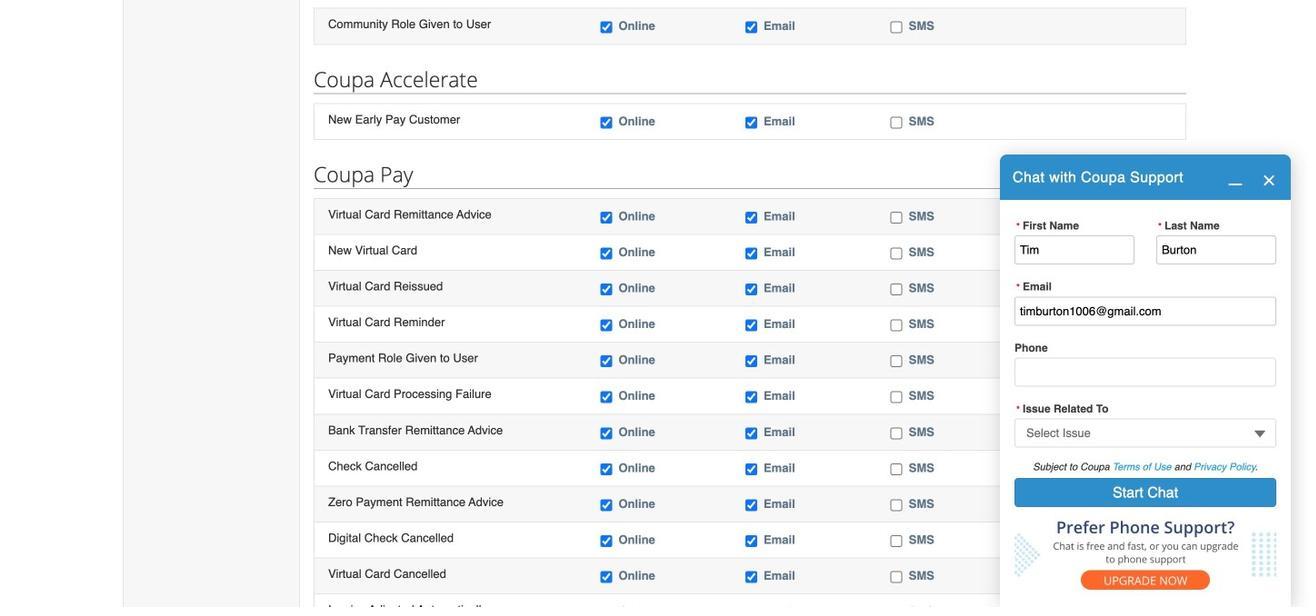 Task type: describe. For each thing, give the bounding box(es) containing it.
Select Issue text field
[[1015, 419, 1277, 448]]

1 horizontal spatial text default image
[[1262, 173, 1277, 188]]



Task type: vqa. For each thing, say whether or not it's contained in the screenshot.
phone field
yes



Task type: locate. For each thing, give the bounding box(es) containing it.
dialog
[[1001, 155, 1292, 608]]

None checkbox
[[601, 22, 612, 33], [891, 22, 903, 33], [601, 117, 612, 129], [746, 117, 758, 129], [891, 117, 903, 129], [891, 212, 903, 224], [601, 284, 612, 296], [601, 320, 612, 332], [746, 356, 758, 368], [891, 428, 903, 440], [746, 464, 758, 476], [601, 500, 612, 512], [891, 536, 903, 548], [601, 572, 612, 584], [746, 572, 758, 584], [601, 22, 612, 33], [891, 22, 903, 33], [601, 117, 612, 129], [746, 117, 758, 129], [891, 117, 903, 129], [891, 212, 903, 224], [601, 284, 612, 296], [601, 320, 612, 332], [746, 356, 758, 368], [891, 428, 903, 440], [746, 464, 758, 476], [601, 500, 612, 512], [891, 536, 903, 548], [601, 572, 612, 584], [746, 572, 758, 584]]

text default image
[[1229, 171, 1243, 186], [1262, 173, 1277, 188]]

None checkbox
[[746, 22, 758, 33], [601, 212, 612, 224], [746, 212, 758, 224], [601, 248, 612, 260], [746, 248, 758, 260], [891, 248, 903, 260], [746, 284, 758, 296], [891, 284, 903, 296], [746, 320, 758, 332], [891, 320, 903, 332], [601, 356, 612, 368], [891, 356, 903, 368], [601, 392, 612, 404], [746, 392, 758, 404], [891, 392, 903, 404], [601, 428, 612, 440], [746, 428, 758, 440], [601, 464, 612, 476], [891, 464, 903, 476], [746, 500, 758, 512], [891, 500, 903, 512], [601, 536, 612, 548], [746, 536, 758, 548], [891, 572, 903, 584], [746, 22, 758, 33], [601, 212, 612, 224], [746, 212, 758, 224], [601, 248, 612, 260], [746, 248, 758, 260], [891, 248, 903, 260], [746, 284, 758, 296], [891, 284, 903, 296], [746, 320, 758, 332], [891, 320, 903, 332], [601, 356, 612, 368], [891, 356, 903, 368], [601, 392, 612, 404], [746, 392, 758, 404], [891, 392, 903, 404], [601, 428, 612, 440], [746, 428, 758, 440], [601, 464, 612, 476], [891, 464, 903, 476], [746, 500, 758, 512], [891, 500, 903, 512], [601, 536, 612, 548], [746, 536, 758, 548], [891, 572, 903, 584]]

None text field
[[1015, 236, 1135, 265], [1157, 236, 1277, 265], [1015, 297, 1277, 326], [1015, 236, 1135, 265], [1157, 236, 1277, 265], [1015, 297, 1277, 326]]

None field
[[1015, 419, 1277, 448]]

None button
[[1015, 478, 1277, 508]]

None telephone field
[[1015, 358, 1277, 387]]

0 horizontal spatial text default image
[[1229, 171, 1243, 186]]



